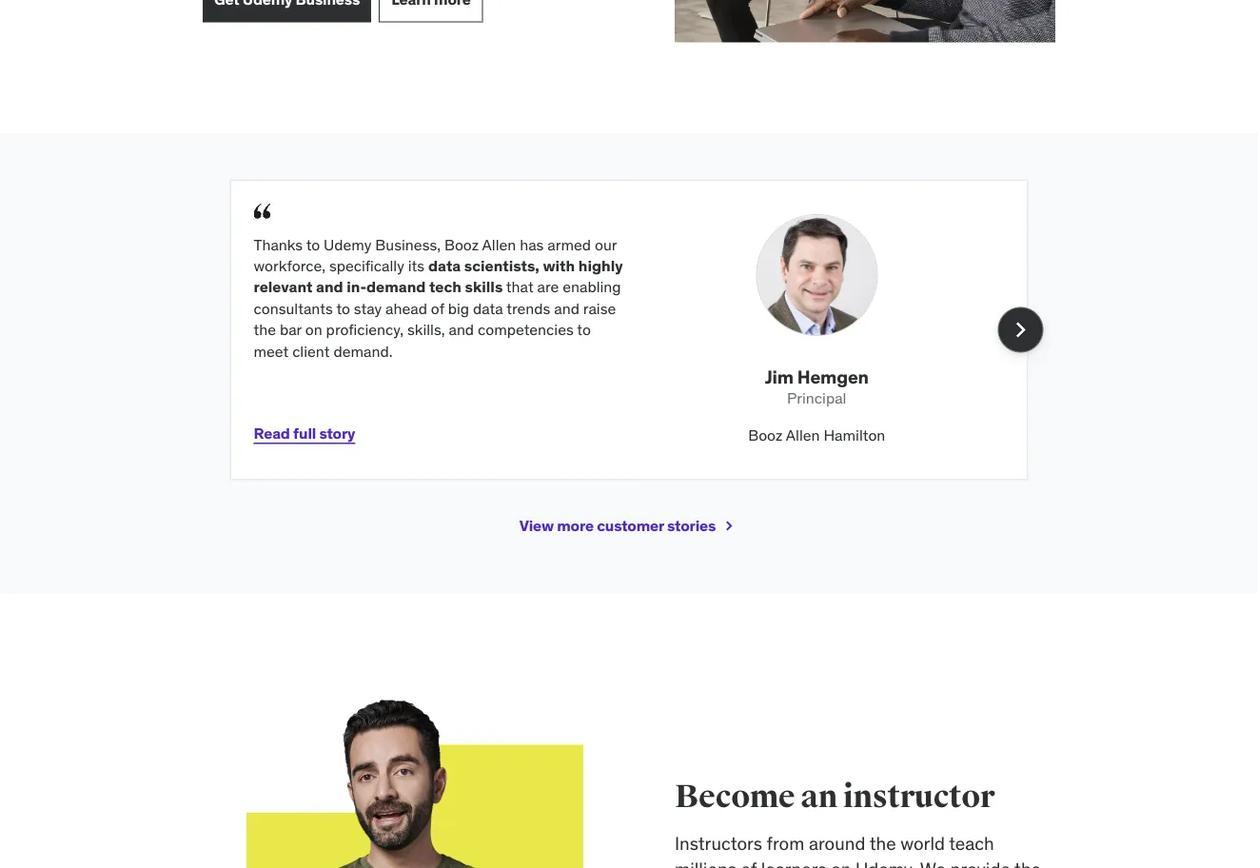 Task type: vqa. For each thing, say whether or not it's contained in the screenshot.
meet
yes



Task type: describe. For each thing, give the bounding box(es) containing it.
an
[[801, 777, 838, 816]]

become an instructor
[[675, 777, 995, 816]]

has
[[520, 235, 544, 254]]

from
[[767, 832, 805, 855]]

data inside that are enabling consultants to stay ahead of big data trends and raise the bar on proficiency, skills, and competencies to meet client demand.
[[473, 299, 503, 318]]

principal
[[787, 389, 847, 408]]

its
[[408, 256, 425, 275]]

1 horizontal spatial and
[[449, 320, 474, 339]]

booz allen hamilton
[[749, 425, 886, 445]]

become
[[675, 777, 795, 816]]

armed
[[548, 235, 591, 254]]

learners
[[761, 857, 827, 868]]

enabling
[[563, 277, 621, 297]]

client
[[292, 341, 330, 361]]

demand
[[367, 277, 426, 297]]

story
[[319, 424, 355, 443]]

on inside that are enabling consultants to stay ahead of big data trends and raise the bar on proficiency, skills, and competencies to meet client demand.
[[305, 320, 323, 339]]

around
[[809, 832, 866, 855]]

that
[[506, 277, 534, 297]]

thanks to udemy business, booz allen has armed our workforce, specifically its
[[254, 235, 617, 275]]

next image inside carousel 'element'
[[1006, 315, 1036, 345]]

workforce,
[[254, 256, 326, 275]]

carousel element
[[230, 180, 1044, 481]]

view more customer stories link
[[520, 503, 739, 549]]

data inside data scientists, with highly relevant and in-demand tech skills
[[428, 256, 461, 275]]

read full story link
[[254, 411, 355, 457]]

stories
[[668, 516, 716, 536]]

more
[[557, 516, 594, 536]]

instructors from around the world teach millions of learners on udemy. we provide th
[[675, 832, 1042, 868]]

1 vertical spatial allen
[[786, 425, 820, 445]]

next image inside view more customer stories link
[[720, 517, 739, 536]]

skills
[[465, 277, 503, 297]]

skills,
[[408, 320, 445, 339]]

our
[[595, 235, 617, 254]]

millions
[[675, 857, 737, 868]]

provide
[[951, 857, 1011, 868]]

of for big
[[431, 299, 444, 318]]

to inside the thanks to udemy business, booz allen has armed our workforce, specifically its
[[306, 235, 320, 254]]

read
[[254, 424, 290, 443]]

are
[[538, 277, 559, 297]]

proficiency,
[[326, 320, 404, 339]]

bar
[[280, 320, 302, 339]]

1 horizontal spatial to
[[336, 299, 350, 318]]

and inside data scientists, with highly relevant and in-demand tech skills
[[316, 277, 343, 297]]

relevant
[[254, 277, 313, 297]]

highly
[[579, 256, 623, 275]]

with
[[543, 256, 575, 275]]

jim hemgen principal
[[765, 366, 869, 408]]

on inside instructors from around the world teach millions of learners on udemy. we provide th
[[831, 857, 852, 868]]

full
[[293, 424, 316, 443]]



Task type: locate. For each thing, give the bounding box(es) containing it.
of
[[431, 299, 444, 318], [741, 857, 757, 868]]

read full story
[[254, 424, 355, 443]]

0 horizontal spatial booz
[[445, 235, 479, 254]]

allen
[[482, 235, 516, 254], [786, 425, 820, 445]]

the up the udemy.
[[870, 832, 897, 855]]

view more customer stories
[[520, 516, 716, 536]]

trends
[[507, 299, 551, 318]]

1 horizontal spatial data
[[473, 299, 503, 318]]

1 horizontal spatial booz
[[749, 425, 783, 445]]

specifically
[[329, 256, 405, 275]]

1 vertical spatial on
[[831, 857, 852, 868]]

1 horizontal spatial of
[[741, 857, 757, 868]]

of for learners
[[741, 857, 757, 868]]

thanks
[[254, 235, 303, 254]]

the inside instructors from around the world teach millions of learners on udemy. we provide th
[[870, 832, 897, 855]]

of left big
[[431, 299, 444, 318]]

next image
[[1006, 315, 1036, 345], [720, 517, 739, 536]]

data
[[428, 256, 461, 275], [473, 299, 503, 318]]

0 horizontal spatial on
[[305, 320, 323, 339]]

0 horizontal spatial and
[[316, 277, 343, 297]]

1 vertical spatial next image
[[720, 517, 739, 536]]

2 vertical spatial to
[[577, 320, 591, 339]]

data up tech
[[428, 256, 461, 275]]

allen down principal
[[786, 425, 820, 445]]

0 vertical spatial and
[[316, 277, 343, 297]]

the up meet
[[254, 320, 276, 339]]

jim
[[765, 366, 794, 388]]

1 horizontal spatial next image
[[1006, 315, 1036, 345]]

allen inside the thanks to udemy business, booz allen has armed our workforce, specifically its
[[482, 235, 516, 254]]

1 vertical spatial and
[[554, 299, 580, 318]]

0 horizontal spatial of
[[431, 299, 444, 318]]

scientists,
[[464, 256, 540, 275]]

1 horizontal spatial on
[[831, 857, 852, 868]]

the inside that are enabling consultants to stay ahead of big data trends and raise the bar on proficiency, skills, and competencies to meet client demand.
[[254, 320, 276, 339]]

of inside instructors from around the world teach millions of learners on udemy. we provide th
[[741, 857, 757, 868]]

hemgen
[[798, 366, 869, 388]]

to down raise on the top of the page
[[577, 320, 591, 339]]

0 vertical spatial allen
[[482, 235, 516, 254]]

1 horizontal spatial the
[[870, 832, 897, 855]]

on down "around"
[[831, 857, 852, 868]]

booz
[[445, 235, 479, 254], [749, 425, 783, 445]]

in-
[[347, 277, 367, 297]]

1 vertical spatial to
[[336, 299, 350, 318]]

to
[[306, 235, 320, 254], [336, 299, 350, 318], [577, 320, 591, 339]]

1 vertical spatial data
[[473, 299, 503, 318]]

2 horizontal spatial and
[[554, 299, 580, 318]]

2 horizontal spatial to
[[577, 320, 591, 339]]

0 horizontal spatial allen
[[482, 235, 516, 254]]

0 horizontal spatial next image
[[720, 517, 739, 536]]

2 vertical spatial and
[[449, 320, 474, 339]]

raise
[[583, 299, 616, 318]]

and left in-
[[316, 277, 343, 297]]

0 vertical spatial next image
[[1006, 315, 1036, 345]]

instructor
[[843, 777, 995, 816]]

we
[[921, 857, 946, 868]]

big
[[448, 299, 469, 318]]

0 vertical spatial on
[[305, 320, 323, 339]]

0 vertical spatial data
[[428, 256, 461, 275]]

competencies
[[478, 320, 574, 339]]

that are enabling consultants to stay ahead of big data trends and raise the bar on proficiency, skills, and competencies to meet client demand.
[[254, 277, 621, 361]]

on
[[305, 320, 323, 339], [831, 857, 852, 868]]

business,
[[375, 235, 441, 254]]

0 horizontal spatial to
[[306, 235, 320, 254]]

0 vertical spatial the
[[254, 320, 276, 339]]

booz up data scientists, with highly relevant and in-demand tech skills
[[445, 235, 479, 254]]

ahead
[[386, 299, 428, 318]]

to up workforce,
[[306, 235, 320, 254]]

1 vertical spatial of
[[741, 857, 757, 868]]

0 vertical spatial of
[[431, 299, 444, 318]]

0 horizontal spatial the
[[254, 320, 276, 339]]

and down big
[[449, 320, 474, 339]]

consultants
[[254, 299, 333, 318]]

tech
[[429, 277, 462, 297]]

1 vertical spatial booz
[[749, 425, 783, 445]]

customer
[[597, 516, 664, 536]]

0 vertical spatial booz
[[445, 235, 479, 254]]

1 vertical spatial the
[[870, 832, 897, 855]]

booz down jim
[[749, 425, 783, 445]]

and
[[316, 277, 343, 297], [554, 299, 580, 318], [449, 320, 474, 339]]

data down the skills
[[473, 299, 503, 318]]

udemy.
[[856, 857, 917, 868]]

udemy
[[324, 235, 372, 254]]

demand.
[[334, 341, 393, 361]]

0 horizontal spatial data
[[428, 256, 461, 275]]

meet
[[254, 341, 289, 361]]

to left stay
[[336, 299, 350, 318]]

world
[[901, 832, 945, 855]]

data scientists, with highly relevant and in-demand tech skills
[[254, 256, 623, 297]]

instructors
[[675, 832, 763, 855]]

hamilton
[[824, 425, 886, 445]]

0 vertical spatial to
[[306, 235, 320, 254]]

on up client
[[305, 320, 323, 339]]

view
[[520, 516, 554, 536]]

booz inside the thanks to udemy business, booz allen has armed our workforce, specifically its
[[445, 235, 479, 254]]

the
[[254, 320, 276, 339], [870, 832, 897, 855]]

of inside that are enabling consultants to stay ahead of big data trends and raise the bar on proficiency, skills, and competencies to meet client demand.
[[431, 299, 444, 318]]

1 horizontal spatial allen
[[786, 425, 820, 445]]

and down "are"
[[554, 299, 580, 318]]

teach
[[950, 832, 995, 855]]

stay
[[354, 299, 382, 318]]

of down "instructors"
[[741, 857, 757, 868]]

allen up scientists,
[[482, 235, 516, 254]]



